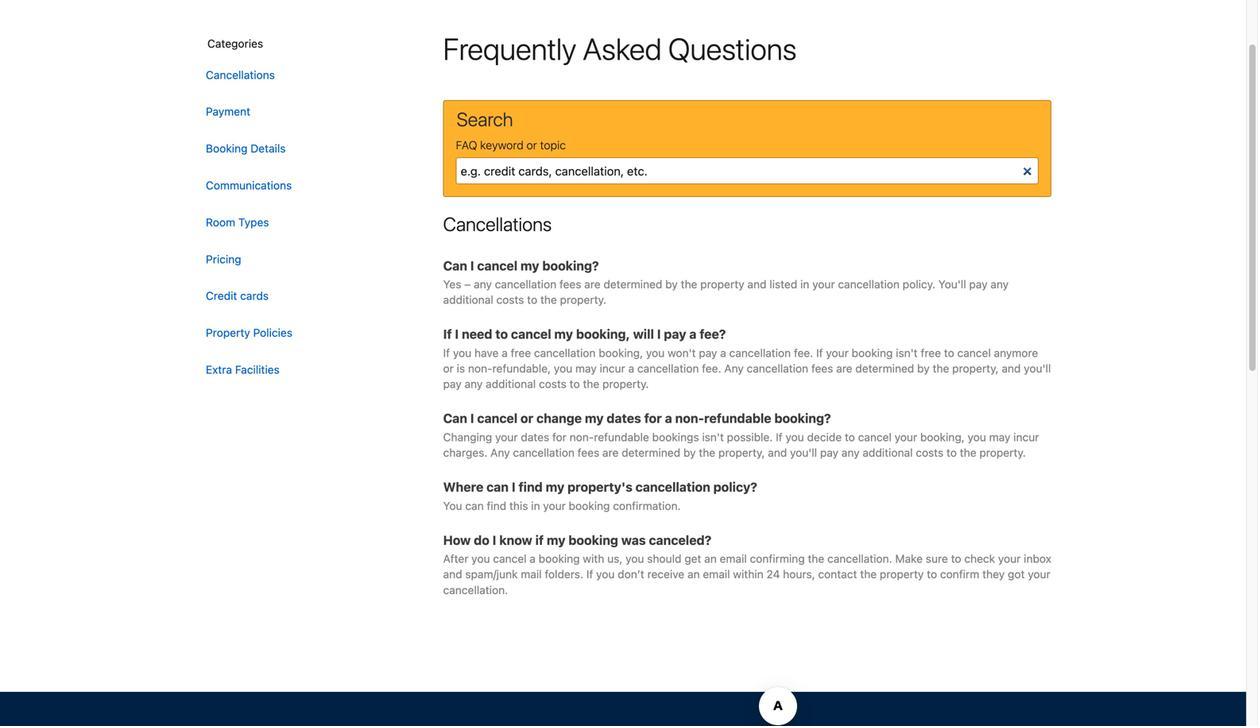 Task type: vqa. For each thing, say whether or not it's contained in the screenshot.
Import Booking on the bottom of the page
no



Task type: locate. For each thing, give the bounding box(es) containing it.
find up this
[[519, 480, 543, 495]]

booking inside 'where can i find my property's cancellation policy? you can find this in your booking confirmation.'
[[569, 499, 610, 513]]

for
[[644, 411, 662, 426], [553, 431, 567, 444]]

0 vertical spatial property
[[701, 278, 745, 291]]

refundable left bookings
[[594, 431, 649, 444]]

or left change
[[521, 411, 534, 426]]

free down policy.
[[921, 347, 941, 360]]

1 horizontal spatial may
[[990, 431, 1011, 444]]

cancellation right the –
[[495, 278, 557, 291]]

communications link
[[195, 169, 341, 203]]

any down is
[[465, 378, 483, 391]]

pay
[[969, 278, 988, 291], [664, 327, 686, 342], [699, 347, 717, 360], [443, 378, 462, 391], [820, 446, 839, 460]]

charges.
[[443, 446, 488, 460]]

i
[[470, 258, 474, 273], [455, 327, 459, 342], [657, 327, 661, 342], [470, 411, 474, 426], [512, 480, 516, 495], [493, 533, 496, 548]]

0 vertical spatial dates
[[607, 411, 641, 426]]

non- up bookings
[[675, 411, 704, 426]]

or for can
[[521, 411, 534, 426]]

0 vertical spatial cancellations
[[206, 68, 275, 81]]

booking
[[206, 142, 248, 155]]

i right do
[[493, 533, 496, 548]]

cancellation down change
[[513, 446, 575, 460]]

0 horizontal spatial in
[[531, 499, 540, 513]]

pay down decide
[[820, 446, 839, 460]]

2 horizontal spatial non-
[[675, 411, 704, 426]]

property. inside can i cancel my booking? yes – any cancellation fees are determined by the property and listed in your cancellation policy. you'll pay any additional costs to the property.
[[560, 293, 607, 307]]

in
[[801, 278, 810, 291], [531, 499, 540, 513]]

0 vertical spatial you'll
[[1024, 362, 1051, 375]]

1 vertical spatial may
[[990, 431, 1011, 444]]

my
[[521, 258, 539, 273], [554, 327, 573, 342], [585, 411, 604, 426], [546, 480, 565, 495], [547, 533, 566, 548]]

0 vertical spatial booking?
[[542, 258, 599, 273]]

determined inside can i cancel my booking? yes – any cancellation fees are determined by the property and listed in your cancellation policy. you'll pay any additional costs to the property.
[[604, 278, 663, 291]]

my inside 'where can i find my property's cancellation policy? you can find this in your booking confirmation.'
[[546, 480, 565, 495]]

1 vertical spatial cancellation.
[[443, 584, 508, 597]]

cancellation inside can i cancel or change my dates for a non-refundable booking? changing your dates for non-refundable bookings isn't possible. if you decide to cancel your booking, you may incur charges. any cancellation fees are determined by the property, and you'll pay any additional costs to the property.
[[513, 446, 575, 460]]

2 horizontal spatial costs
[[916, 446, 944, 460]]

non- down have
[[468, 362, 493, 375]]

you
[[453, 347, 472, 360], [646, 347, 665, 360], [554, 362, 573, 375], [786, 431, 804, 444], [968, 431, 987, 444], [472, 553, 490, 566], [626, 553, 644, 566], [596, 568, 615, 581]]

have
[[475, 347, 499, 360]]

property.
[[560, 293, 607, 307], [603, 378, 649, 391], [980, 446, 1026, 460]]

can inside can i cancel my booking? yes – any cancellation fees are determined by the property and listed in your cancellation policy. you'll pay any additional costs to the property.
[[443, 258, 467, 273]]

contact
[[818, 568, 857, 581]]

can
[[487, 480, 509, 495], [465, 499, 484, 513]]

1 vertical spatial property,
[[719, 446, 765, 460]]

cancellation down "won't" at the right top
[[638, 362, 699, 375]]

0 vertical spatial or
[[527, 138, 537, 152]]

can i cancel or change my dates for a non-refundable booking? changing your dates for non-refundable bookings isn't possible. if you decide to cancel your booking, you may incur charges. any cancellation fees are determined by the property, and you'll pay any additional costs to the property.
[[443, 411, 1039, 460]]

frequently
[[443, 31, 577, 66]]

booking details
[[206, 142, 286, 155]]

email left within
[[703, 568, 730, 581]]

1 vertical spatial in
[[531, 499, 540, 513]]

pay inside can i cancel or change my dates for a non-refundable booking? changing your dates for non-refundable bookings isn't possible. if you decide to cancel your booking, you may incur charges. any cancellation fees are determined by the property, and you'll pay any additional costs to the property.
[[820, 446, 839, 460]]

by inside if i need to cancel my booking, will i pay a fee? if you have a free cancellation booking, you won't pay a cancellation fee. if your booking isn't free to cancel anymore or is non-refundable, you may incur a cancellation fee. any cancellation fees are determined by the property, and you'll pay any additional costs to the property.
[[918, 362, 930, 375]]

0 vertical spatial isn't
[[896, 347, 918, 360]]

2 vertical spatial or
[[521, 411, 534, 426]]

can i cancel my booking? yes – any cancellation fees are determined by the property and listed in your cancellation policy. you'll pay any additional costs to the property.
[[443, 258, 1009, 307]]

any inside can i cancel or change my dates for a non-refundable booking? changing your dates for non-refundable bookings isn't possible. if you decide to cancel your booking, you may incur charges. any cancellation fees are determined by the property, and you'll pay any additional costs to the property.
[[491, 446, 510, 460]]

credit
[[206, 290, 237, 303]]

1 vertical spatial can
[[443, 411, 467, 426]]

1 vertical spatial property
[[880, 568, 924, 581]]

in right this
[[531, 499, 540, 513]]

i up this
[[512, 480, 516, 495]]

and down possible. on the bottom of page
[[768, 446, 787, 460]]

can up changing
[[443, 411, 467, 426]]

and inside can i cancel or change my dates for a non-refundable booking? changing your dates for non-refundable bookings isn't possible. if you decide to cancel your booking, you may incur charges. any cancellation fees are determined by the property, and you'll pay any additional costs to the property.
[[768, 446, 787, 460]]

1 vertical spatial refundable
[[594, 431, 649, 444]]

decide
[[807, 431, 842, 444]]

if
[[443, 327, 452, 342], [443, 347, 450, 360], [816, 347, 823, 360], [776, 431, 783, 444], [587, 568, 593, 581]]

pay right you'll
[[969, 278, 988, 291]]

an down get
[[688, 568, 700, 581]]

property, down possible. on the bottom of page
[[719, 446, 765, 460]]

0 vertical spatial incur
[[600, 362, 625, 375]]

room types link
[[195, 206, 341, 240]]

1 horizontal spatial find
[[519, 480, 543, 495]]

are
[[585, 278, 601, 291], [836, 362, 853, 375], [603, 446, 619, 460]]

2 vertical spatial by
[[684, 446, 696, 460]]

isn't inside can i cancel or change my dates for a non-refundable booking? changing your dates for non-refundable bookings isn't possible. if you decide to cancel your booking, you may incur charges. any cancellation fees are determined by the property, and you'll pay any additional costs to the property.
[[702, 431, 724, 444]]

0 vertical spatial booking,
[[576, 327, 630, 342]]

fee. down the 'fee?'
[[702, 362, 721, 375]]

receive
[[648, 568, 685, 581]]

free
[[511, 347, 531, 360], [921, 347, 941, 360]]

cancellation. up contact at bottom right
[[828, 553, 892, 566]]

additional
[[443, 293, 493, 307], [486, 378, 536, 391], [863, 446, 913, 460]]

1 horizontal spatial costs
[[539, 378, 567, 391]]

pay inside can i cancel my booking? yes – any cancellation fees are determined by the property and listed in your cancellation policy. you'll pay any additional costs to the property.
[[969, 278, 988, 291]]

i inside can i cancel my booking? yes – any cancellation fees are determined by the property and listed in your cancellation policy. you'll pay any additional costs to the property.
[[470, 258, 474, 273]]

determined inside can i cancel or change my dates for a non-refundable booking? changing your dates for non-refundable bookings isn't possible. if you decide to cancel your booking, you may incur charges. any cancellation fees are determined by the property, and you'll pay any additional costs to the property.
[[622, 446, 681, 460]]

0 horizontal spatial by
[[666, 278, 678, 291]]

find left this
[[487, 499, 507, 513]]

1 horizontal spatial by
[[684, 446, 696, 460]]

you'll
[[1024, 362, 1051, 375], [790, 446, 817, 460]]

or inside search faq keyword or topic
[[527, 138, 537, 152]]

1 horizontal spatial an
[[705, 553, 717, 566]]

for up bookings
[[644, 411, 662, 426]]

1 vertical spatial for
[[553, 431, 567, 444]]

are inside can i cancel or change my dates for a non-refundable booking? changing your dates for non-refundable bookings isn't possible. if you decide to cancel your booking, you may incur charges. any cancellation fees are determined by the property, and you'll pay any additional costs to the property.
[[603, 446, 619, 460]]

0 vertical spatial are
[[585, 278, 601, 291]]

1 vertical spatial fee.
[[702, 362, 721, 375]]

and left listed at the right of the page
[[748, 278, 767, 291]]

any inside if i need to cancel my booking, will i pay a fee? if you have a free cancellation booking, you won't pay a cancellation fee. if your booking isn't free to cancel anymore or is non-refundable, you may incur a cancellation fee. any cancellation fees are determined by the property, and you'll pay any additional costs to the property.
[[465, 378, 483, 391]]

fees inside can i cancel my booking? yes – any cancellation fees are determined by the property and listed in your cancellation policy. you'll pay any additional costs to the property.
[[560, 278, 582, 291]]

0 horizontal spatial for
[[553, 431, 567, 444]]

2 vertical spatial are
[[603, 446, 619, 460]]

1 vertical spatial any
[[491, 446, 510, 460]]

and
[[748, 278, 767, 291], [1002, 362, 1021, 375], [768, 446, 787, 460], [443, 568, 462, 581]]

possible.
[[727, 431, 773, 444]]

property inside can i cancel my booking? yes – any cancellation fees are determined by the property and listed in your cancellation policy. you'll pay any additional costs to the property.
[[701, 278, 745, 291]]

0 vertical spatial refundable
[[704, 411, 772, 426]]

cancellations
[[206, 68, 275, 81], [443, 213, 552, 235]]

any right charges.
[[491, 446, 510, 460]]

any inside can i cancel or change my dates for a non-refundable booking? changing your dates for non-refundable bookings isn't possible. if you decide to cancel your booking, you may incur charges. any cancellation fees are determined by the property, and you'll pay any additional costs to the property.
[[842, 446, 860, 460]]

you'll down anymore
[[1024, 362, 1051, 375]]

in right listed at the right of the page
[[801, 278, 810, 291]]

can
[[443, 258, 467, 273], [443, 411, 467, 426]]

cancel up changing
[[477, 411, 518, 426]]

can inside can i cancel or change my dates for a non-refundable booking? changing your dates for non-refundable bookings isn't possible. if you decide to cancel your booking, you may incur charges. any cancellation fees are determined by the property, and you'll pay any additional costs to the property.
[[443, 411, 467, 426]]

cancellation up confirmation.
[[636, 480, 711, 495]]

additional inside can i cancel my booking? yes – any cancellation fees are determined by the property and listed in your cancellation policy. you'll pay any additional costs to the property.
[[443, 293, 493, 307]]

payment link
[[195, 95, 341, 129]]

2 vertical spatial fees
[[578, 446, 600, 460]]

property. inside if i need to cancel my booking, will i pay a fee? if you have a free cancellation booking, you won't pay a cancellation fee. if your booking isn't free to cancel anymore or is non-refundable, you may incur a cancellation fee. any cancellation fees are determined by the property, and you'll pay any additional costs to the property.
[[603, 378, 649, 391]]

details
[[251, 142, 286, 155]]

your
[[813, 278, 835, 291], [826, 347, 849, 360], [495, 431, 518, 444], [895, 431, 918, 444], [543, 499, 566, 513], [998, 553, 1021, 566], [1028, 568, 1051, 581]]

for down change
[[553, 431, 567, 444]]

by
[[666, 278, 678, 291], [918, 362, 930, 375], [684, 446, 696, 460]]

cancel left anymore
[[958, 347, 991, 360]]

0 horizontal spatial are
[[585, 278, 601, 291]]

payment
[[206, 105, 250, 118]]

non-
[[468, 362, 493, 375], [675, 411, 704, 426], [570, 431, 594, 444]]

my inside "how do i know if my booking was canceled? after you cancel a booking with us, you should get an email confirming the cancellation. make sure to check your inbox and spam/junk mail folders. if you don't receive an email within 24 hours, contact the property to confirm they got your cancellation."
[[547, 533, 566, 548]]

0 vertical spatial can
[[487, 480, 509, 495]]

property, down anymore
[[953, 362, 999, 375]]

property inside "how do i know if my booking was canceled? after you cancel a booking with us, you should get an email confirming the cancellation. make sure to check your inbox and spam/junk mail folders. if you don't receive an email within 24 hours, contact the property to confirm they got your cancellation."
[[880, 568, 924, 581]]

property. inside can i cancel or change my dates for a non-refundable booking? changing your dates for non-refundable bookings isn't possible. if you decide to cancel your booking, you may incur charges. any cancellation fees are determined by the property, and you'll pay any additional costs to the property.
[[980, 446, 1026, 460]]

pay down the 'fee?'
[[699, 347, 717, 360]]

you'll inside can i cancel or change my dates for a non-refundable booking? changing your dates for non-refundable bookings isn't possible. if you decide to cancel your booking, you may incur charges. any cancellation fees are determined by the property, and you'll pay any additional costs to the property.
[[790, 446, 817, 460]]

1 horizontal spatial incur
[[1014, 431, 1039, 444]]

can right "where"
[[487, 480, 509, 495]]

property up the 'fee?'
[[701, 278, 745, 291]]

0 vertical spatial any
[[725, 362, 744, 375]]

a inside "how do i know if my booking was canceled? after you cancel a booking with us, you should get an email confirming the cancellation. make sure to check your inbox and spam/junk mail folders. if you don't receive an email within 24 hours, contact the property to confirm they got your cancellation."
[[530, 553, 536, 566]]

may inside if i need to cancel my booking, will i pay a fee? if you have a free cancellation booking, you won't pay a cancellation fee. if your booking isn't free to cancel anymore or is non-refundable, you may incur a cancellation fee. any cancellation fees are determined by the property, and you'll pay any additional costs to the property.
[[576, 362, 597, 375]]

0 horizontal spatial dates
[[521, 431, 550, 444]]

or
[[527, 138, 537, 152], [443, 362, 454, 375], [521, 411, 534, 426]]

0 vertical spatial for
[[644, 411, 662, 426]]

cancellations down categories
[[206, 68, 275, 81]]

property down make
[[880, 568, 924, 581]]

any down decide
[[842, 446, 860, 460]]

email up within
[[720, 553, 747, 566]]

0 vertical spatial determined
[[604, 278, 663, 291]]

1 horizontal spatial are
[[603, 446, 619, 460]]

cancellations link
[[195, 58, 341, 92]]

2 vertical spatial additional
[[863, 446, 913, 460]]

2 vertical spatial property.
[[980, 446, 1026, 460]]

0 horizontal spatial refundable
[[594, 431, 649, 444]]

0 vertical spatial fees
[[560, 278, 582, 291]]

can for can i cancel my booking?
[[443, 258, 467, 273]]

0 horizontal spatial property
[[701, 278, 745, 291]]

1 vertical spatial incur
[[1014, 431, 1039, 444]]

0 horizontal spatial isn't
[[702, 431, 724, 444]]

any down the 'fee?'
[[725, 362, 744, 375]]

any
[[725, 362, 744, 375], [491, 446, 510, 460]]

to inside can i cancel my booking? yes – any cancellation fees are determined by the property and listed in your cancellation policy. you'll pay any additional costs to the property.
[[527, 293, 538, 307]]

my inside if i need to cancel my booking, will i pay a fee? if you have a free cancellation booking, you won't pay a cancellation fee. if your booking isn't free to cancel anymore or is non-refundable, you may incur a cancellation fee. any cancellation fees are determined by the property, and you'll pay any additional costs to the property.
[[554, 327, 573, 342]]

property, inside can i cancel or change my dates for a non-refundable booking? changing your dates for non-refundable bookings isn't possible. if you decide to cancel your booking, you may incur charges. any cancellation fees are determined by the property, and you'll pay any additional costs to the property.
[[719, 446, 765, 460]]

refundable,
[[493, 362, 551, 375]]

by inside can i cancel my booking? yes – any cancellation fees are determined by the property and listed in your cancellation policy. you'll pay any additional costs to the property.
[[666, 278, 678, 291]]

how do i know if my booking was canceled? after you cancel a booking with us, you should get an email confirming the cancellation. make sure to check your inbox and spam/junk mail folders. if you don't receive an email within 24 hours, contact the property to confirm they got your cancellation.
[[443, 533, 1052, 597]]

i up changing
[[470, 411, 474, 426]]

1 vertical spatial additional
[[486, 378, 536, 391]]

sure
[[926, 553, 948, 566]]

cancel up need
[[477, 258, 518, 273]]

if i need to cancel my booking, will i pay a fee? if you have a free cancellation booking, you won't pay a cancellation fee. if your booking isn't free to cancel anymore or is non-refundable, you may incur a cancellation fee. any cancellation fees are determined by the property, and you'll pay any additional costs to the property.
[[443, 327, 1051, 391]]

or inside can i cancel or change my dates for a non-refundable booking? changing your dates for non-refundable bookings isn't possible. if you decide to cancel your booking, you may incur charges. any cancellation fees are determined by the property, and you'll pay any additional costs to the property.
[[521, 411, 534, 426]]

0 horizontal spatial cancellations
[[206, 68, 275, 81]]

questions
[[668, 31, 797, 66]]

and down after
[[443, 568, 462, 581]]

1 vertical spatial you'll
[[790, 446, 817, 460]]

dates
[[607, 411, 641, 426], [521, 431, 550, 444]]

booking,
[[576, 327, 630, 342], [599, 347, 643, 360], [921, 431, 965, 444]]

0 vertical spatial may
[[576, 362, 597, 375]]

0 horizontal spatial property,
[[719, 446, 765, 460]]

e.g. credit cards, cancellation, etc. search field
[[456, 157, 1039, 184]]

your inside if i need to cancel my booking, will i pay a fee? if you have a free cancellation booking, you won't pay a cancellation fee. if your booking isn't free to cancel anymore or is non-refundable, you may incur a cancellation fee. any cancellation fees are determined by the property, and you'll pay any additional costs to the property.
[[826, 347, 849, 360]]

1 vertical spatial an
[[688, 568, 700, 581]]

isn't down policy.
[[896, 347, 918, 360]]

cancel down know
[[493, 553, 527, 566]]

isn't left possible. on the bottom of page
[[702, 431, 724, 444]]

or left topic on the left top of page
[[527, 138, 537, 152]]

get
[[685, 553, 702, 566]]

faq
[[456, 138, 477, 152]]

1 horizontal spatial property
[[880, 568, 924, 581]]

1 horizontal spatial in
[[801, 278, 810, 291]]

keyword
[[480, 138, 524, 152]]

refundable up possible. on the bottom of page
[[704, 411, 772, 426]]

cancel
[[477, 258, 518, 273], [511, 327, 551, 342], [958, 347, 991, 360], [477, 411, 518, 426], [858, 431, 892, 444], [493, 553, 527, 566]]

1 can from the top
[[443, 258, 467, 273]]

spam/junk
[[465, 568, 518, 581]]

fees inside can i cancel or change my dates for a non-refundable booking? changing your dates for non-refundable bookings isn't possible. if you decide to cancel your booking, you may incur charges. any cancellation fees are determined by the property, and you'll pay any additional costs to the property.
[[578, 446, 600, 460]]

an right get
[[705, 553, 717, 566]]

fee. down listed at the right of the page
[[794, 347, 813, 360]]

2 vertical spatial costs
[[916, 446, 944, 460]]

0 vertical spatial by
[[666, 278, 678, 291]]

costs
[[496, 293, 524, 307], [539, 378, 567, 391], [916, 446, 944, 460]]

1 vertical spatial fees
[[812, 362, 833, 375]]

a up bookings
[[665, 411, 672, 426]]

yes
[[443, 278, 461, 291]]

confirmation.
[[613, 499, 681, 513]]

cancellation down listed at the right of the page
[[729, 347, 791, 360]]

1 vertical spatial by
[[918, 362, 930, 375]]

cancellations up the –
[[443, 213, 552, 235]]

0 vertical spatial fee.
[[794, 347, 813, 360]]

0 vertical spatial non-
[[468, 362, 493, 375]]

they
[[983, 568, 1005, 581]]

credit cards
[[206, 290, 269, 303]]

booking
[[852, 347, 893, 360], [569, 499, 610, 513], [569, 533, 618, 548], [539, 553, 580, 566]]

in inside can i cancel my booking? yes – any cancellation fees are determined by the property and listed in your cancellation policy. you'll pay any additional costs to the property.
[[801, 278, 810, 291]]

if inside can i cancel or change my dates for a non-refundable booking? changing your dates for non-refundable bookings isn't possible. if you decide to cancel your booking, you may incur charges. any cancellation fees are determined by the property, and you'll pay any additional costs to the property.
[[776, 431, 783, 444]]

1 vertical spatial find
[[487, 499, 507, 513]]

2 vertical spatial determined
[[622, 446, 681, 460]]

or left is
[[443, 362, 454, 375]]

incur
[[600, 362, 625, 375], [1014, 431, 1039, 444]]

are inside can i cancel my booking? yes – any cancellation fees are determined by the property and listed in your cancellation policy. you'll pay any additional costs to the property.
[[585, 278, 601, 291]]

costs inside if i need to cancel my booking, will i pay a fee? if you have a free cancellation booking, you won't pay a cancellation fee. if your booking isn't free to cancel anymore or is non-refundable, you may incur a cancellation fee. any cancellation fees are determined by the property, and you'll pay any additional costs to the property.
[[539, 378, 567, 391]]

1 horizontal spatial you'll
[[1024, 362, 1051, 375]]

and down anymore
[[1002, 362, 1021, 375]]

0 vertical spatial cancellation.
[[828, 553, 892, 566]]

0 horizontal spatial can
[[465, 499, 484, 513]]

1 vertical spatial isn't
[[702, 431, 724, 444]]

2 can from the top
[[443, 411, 467, 426]]

communications
[[206, 179, 292, 192]]

check
[[965, 553, 995, 566]]

property
[[701, 278, 745, 291], [880, 568, 924, 581]]

i up the –
[[470, 258, 474, 273]]

you'll down decide
[[790, 446, 817, 460]]

a up mail
[[530, 553, 536, 566]]

0 horizontal spatial costs
[[496, 293, 524, 307]]

0 horizontal spatial you'll
[[790, 446, 817, 460]]

a left the 'fee?'
[[690, 327, 697, 342]]

1 vertical spatial non-
[[675, 411, 704, 426]]

additional inside can i cancel or change my dates for a non-refundable booking? changing your dates for non-refundable bookings isn't possible. if you decide to cancel your booking, you may incur charges. any cancellation fees are determined by the property, and you'll pay any additional costs to the property.
[[863, 446, 913, 460]]

my for cancel
[[554, 327, 573, 342]]

cancel right decide
[[858, 431, 892, 444]]

can up yes
[[443, 258, 467, 273]]

dates right change
[[607, 411, 641, 426]]

1 horizontal spatial non-
[[570, 431, 594, 444]]

1 vertical spatial property.
[[603, 378, 649, 391]]

0 horizontal spatial find
[[487, 499, 507, 513]]

cancellation. down spam/junk
[[443, 584, 508, 597]]

fees
[[560, 278, 582, 291], [812, 362, 833, 375], [578, 446, 600, 460]]

0 vertical spatial property,
[[953, 362, 999, 375]]

you'll inside if i need to cancel my booking, will i pay a fee? if you have a free cancellation booking, you won't pay a cancellation fee. if your booking isn't free to cancel anymore or is non-refundable, you may incur a cancellation fee. any cancellation fees are determined by the property, and you'll pay any additional costs to the property.
[[1024, 362, 1051, 375]]

1 vertical spatial or
[[443, 362, 454, 375]]

you
[[443, 499, 462, 513]]

can down "where"
[[465, 499, 484, 513]]

cancellation
[[495, 278, 557, 291], [838, 278, 900, 291], [534, 347, 596, 360], [729, 347, 791, 360], [638, 362, 699, 375], [747, 362, 809, 375], [513, 446, 575, 460], [636, 480, 711, 495]]

1 vertical spatial determined
[[856, 362, 915, 375]]

non- down change
[[570, 431, 594, 444]]

0 vertical spatial can
[[443, 258, 467, 273]]

dates down change
[[521, 431, 550, 444]]

free up refundable,
[[511, 347, 531, 360]]

booking? inside can i cancel or change my dates for a non-refundable booking? changing your dates for non-refundable bookings isn't possible. if you decide to cancel your booking, you may incur charges. any cancellation fees are determined by the property, and you'll pay any additional costs to the property.
[[775, 411, 831, 426]]

cancellation up possible. on the bottom of page
[[747, 362, 809, 375]]

0 horizontal spatial may
[[576, 362, 597, 375]]

this
[[510, 499, 528, 513]]

a
[[690, 327, 697, 342], [502, 347, 508, 360], [720, 347, 726, 360], [628, 362, 634, 375], [665, 411, 672, 426], [530, 553, 536, 566]]

my inside can i cancel or change my dates for a non-refundable booking? changing your dates for non-refundable bookings isn't possible. if you decide to cancel your booking, you may incur charges. any cancellation fees are determined by the property, and you'll pay any additional costs to the property.
[[585, 411, 604, 426]]

0 horizontal spatial an
[[688, 568, 700, 581]]

0 vertical spatial costs
[[496, 293, 524, 307]]

1 horizontal spatial isn't
[[896, 347, 918, 360]]

an
[[705, 553, 717, 566], [688, 568, 700, 581]]

2 horizontal spatial are
[[836, 362, 853, 375]]

a right have
[[502, 347, 508, 360]]

booking?
[[542, 258, 599, 273], [775, 411, 831, 426]]

0 vertical spatial in
[[801, 278, 810, 291]]

1 vertical spatial booking,
[[599, 347, 643, 360]]

if
[[536, 533, 544, 548]]



Task type: describe. For each thing, give the bounding box(es) containing it.
a down the will in the top right of the page
[[628, 362, 634, 375]]

i inside can i cancel or change my dates for a non-refundable booking? changing your dates for non-refundable bookings isn't possible. if you decide to cancel your booking, you may incur charges. any cancellation fees are determined by the property, and you'll pay any additional costs to the property.
[[470, 411, 474, 426]]

fee?
[[700, 327, 726, 342]]

property, inside if i need to cancel my booking, will i pay a fee? if you have a free cancellation booking, you won't pay a cancellation fee. if your booking isn't free to cancel anymore or is non-refundable, you may incur a cancellation fee. any cancellation fees are determined by the property, and you'll pay any additional costs to the property.
[[953, 362, 999, 375]]

was
[[622, 533, 646, 548]]

1 horizontal spatial cancellation.
[[828, 553, 892, 566]]

incur inside if i need to cancel my booking, will i pay a fee? if you have a free cancellation booking, you won't pay a cancellation fee. if your booking isn't free to cancel anymore or is non-refundable, you may incur a cancellation fee. any cancellation fees are determined by the property, and you'll pay any additional costs to the property.
[[600, 362, 625, 375]]

1 horizontal spatial refundable
[[704, 411, 772, 426]]

can for can i cancel or change my dates for a non-refundable booking?
[[443, 411, 467, 426]]

us,
[[607, 553, 623, 566]]

where can i find my property's cancellation policy? you can find this in your booking confirmation.
[[443, 480, 758, 513]]

booking details link
[[195, 132, 341, 166]]

booking, inside can i cancel or change my dates for a non-refundable booking? changing your dates for non-refundable bookings isn't possible. if you decide to cancel your booking, you may incur charges. any cancellation fees are determined by the property, and you'll pay any additional costs to the property.
[[921, 431, 965, 444]]

isn't inside if i need to cancel my booking, will i pay a fee? if you have a free cancellation booking, you won't pay a cancellation fee. if your booking isn't free to cancel anymore or is non-refundable, you may incur a cancellation fee. any cancellation fees are determined by the property, and you'll pay any additional costs to the property.
[[896, 347, 918, 360]]

know
[[499, 533, 532, 548]]

after
[[443, 553, 469, 566]]

bookings
[[652, 431, 699, 444]]

search faq keyword or topic
[[456, 108, 566, 152]]

non- inside if i need to cancel my booking, will i pay a fee? if you have a free cancellation booking, you won't pay a cancellation fee. if your booking isn't free to cancel anymore or is non-refundable, you may incur a cancellation fee. any cancellation fees are determined by the property, and you'll pay any additional costs to the property.
[[468, 362, 493, 375]]

1 horizontal spatial can
[[487, 480, 509, 495]]

hours,
[[783, 568, 815, 581]]

inbox
[[1024, 553, 1052, 566]]

got
[[1008, 568, 1025, 581]]

i left need
[[455, 327, 459, 342]]

your inside can i cancel my booking? yes – any cancellation fees are determined by the property and listed in your cancellation policy. you'll pay any additional costs to the property.
[[813, 278, 835, 291]]

won't
[[668, 347, 696, 360]]

or inside if i need to cancel my booking, will i pay a fee? if you have a free cancellation booking, you won't pay a cancellation fee. if your booking isn't free to cancel anymore or is non-refundable, you may incur a cancellation fee. any cancellation fees are determined by the property, and you'll pay any additional costs to the property.
[[443, 362, 454, 375]]

facilities
[[235, 363, 280, 376]]

cancellation left policy.
[[838, 278, 900, 291]]

cancellation inside 'where can i find my property's cancellation policy? you can find this in your booking confirmation.'
[[636, 480, 711, 495]]

your inside 'where can i find my property's cancellation policy? you can find this in your booking confirmation.'
[[543, 499, 566, 513]]

within
[[733, 568, 764, 581]]

with
[[583, 553, 604, 566]]

mail
[[521, 568, 542, 581]]

room
[[206, 216, 235, 229]]

i right the will in the top right of the page
[[657, 327, 661, 342]]

booking? inside can i cancel my booking? yes – any cancellation fees are determined by the property and listed in your cancellation policy. you'll pay any additional costs to the property.
[[542, 258, 599, 273]]

categories
[[207, 37, 263, 50]]

additional inside if i need to cancel my booking, will i pay a fee? if you have a free cancellation booking, you won't pay a cancellation fee. if your booking isn't free to cancel anymore or is non-refundable, you may incur a cancellation fee. any cancellation fees are determined by the property, and you'll pay any additional costs to the property.
[[486, 378, 536, 391]]

frequently asked questions
[[443, 31, 797, 66]]

cancel inside can i cancel my booking? yes – any cancellation fees are determined by the property and listed in your cancellation policy. you'll pay any additional costs to the property.
[[477, 258, 518, 273]]

types
[[238, 216, 269, 229]]

don't
[[618, 568, 645, 581]]

if inside "how do i know if my booking was canceled? after you cancel a booking with us, you should get an email confirming the cancellation. make sure to check your inbox and spam/junk mail folders. if you don't receive an email within 24 hours, contact the property to confirm they got your cancellation."
[[587, 568, 593, 581]]

any right the –
[[474, 278, 492, 291]]

1 vertical spatial dates
[[521, 431, 550, 444]]

determined inside if i need to cancel my booking, will i pay a fee? if you have a free cancellation booking, you won't pay a cancellation fee. if your booking isn't free to cancel anymore or is non-refundable, you may incur a cancellation fee. any cancellation fees are determined by the property, and you'll pay any additional costs to the property.
[[856, 362, 915, 375]]

i inside 'where can i find my property's cancellation policy? you can find this in your booking confirmation.'
[[512, 480, 516, 495]]

and inside if i need to cancel my booking, will i pay a fee? if you have a free cancellation booking, you won't pay a cancellation fee. if your booking isn't free to cancel anymore or is non-refundable, you may incur a cancellation fee. any cancellation fees are determined by the property, and you'll pay any additional costs to the property.
[[1002, 362, 1021, 375]]

24
[[767, 568, 780, 581]]

do
[[474, 533, 490, 548]]

should
[[647, 553, 682, 566]]

my for change
[[585, 411, 604, 426]]

cancel inside "how do i know if my booking was canceled? after you cancel a booking with us, you should get an email confirming the cancellation. make sure to check your inbox and spam/junk mail folders. if you don't receive an email within 24 hours, contact the property to confirm they got your cancellation."
[[493, 553, 527, 566]]

asked
[[583, 31, 662, 66]]

confirming
[[750, 553, 805, 566]]

0 horizontal spatial fee.
[[702, 362, 721, 375]]

in inside 'where can i find my property's cancellation policy? you can find this in your booking confirmation.'
[[531, 499, 540, 513]]

0 vertical spatial find
[[519, 480, 543, 495]]

–
[[465, 278, 471, 291]]

extra facilities
[[206, 363, 280, 376]]

and inside "how do i know if my booking was canceled? after you cancel a booking with us, you should get an email confirming the cancellation. make sure to check your inbox and spam/junk mail folders. if you don't receive an email within 24 hours, contact the property to confirm they got your cancellation."
[[443, 568, 462, 581]]

folders.
[[545, 568, 584, 581]]

property policies link
[[195, 316, 341, 350]]

change
[[537, 411, 582, 426]]

a down the 'fee?'
[[720, 347, 726, 360]]

1 horizontal spatial dates
[[607, 411, 641, 426]]

pricing link
[[195, 243, 341, 276]]

topic
[[540, 138, 566, 152]]

1 horizontal spatial fee.
[[794, 347, 813, 360]]

0 vertical spatial an
[[705, 553, 717, 566]]

credit cards link
[[195, 280, 341, 313]]

extra facilities link
[[195, 353, 341, 387]]

any right you'll
[[991, 278, 1009, 291]]

booking inside if i need to cancel my booking, will i pay a fee? if you have a free cancellation booking, you won't pay a cancellation fee. if your booking isn't free to cancel anymore or is non-refundable, you may incur a cancellation fee. any cancellation fees are determined by the property, and you'll pay any additional costs to the property.
[[852, 347, 893, 360]]

cancel up refundable,
[[511, 327, 551, 342]]

you'll
[[939, 278, 966, 291]]

0 horizontal spatial cancellation.
[[443, 584, 508, 597]]

1 vertical spatial cancellations
[[443, 213, 552, 235]]

cards
[[240, 290, 269, 303]]

need
[[462, 327, 492, 342]]

incur inside can i cancel or change my dates for a non-refundable booking? changing your dates for non-refundable bookings isn't possible. if you decide to cancel your booking, you may incur charges. any cancellation fees are determined by the property, and you'll pay any additional costs to the property.
[[1014, 431, 1039, 444]]

room types
[[206, 216, 269, 229]]

listed
[[770, 278, 798, 291]]

costs inside can i cancel my booking? yes – any cancellation fees are determined by the property and listed in your cancellation policy. you'll pay any additional costs to the property.
[[496, 293, 524, 307]]

2 vertical spatial non-
[[570, 431, 594, 444]]

is
[[457, 362, 465, 375]]

costs inside can i cancel or change my dates for a non-refundable booking? changing your dates for non-refundable bookings isn't possible. if you decide to cancel your booking, you may incur charges. any cancellation fees are determined by the property, and you'll pay any additional costs to the property.
[[916, 446, 944, 460]]

property policies
[[206, 326, 293, 340]]

may inside can i cancel or change my dates for a non-refundable booking? changing your dates for non-refundable bookings isn't possible. if you decide to cancel your booking, you may incur charges. any cancellation fees are determined by the property, and you'll pay any additional costs to the property.
[[990, 431, 1011, 444]]

1 free from the left
[[511, 347, 531, 360]]

by inside can i cancel or change my dates for a non-refundable booking? changing your dates for non-refundable bookings isn't possible. if you decide to cancel your booking, you may incur charges. any cancellation fees are determined by the property, and you'll pay any additional costs to the property.
[[684, 446, 696, 460]]

canceled?
[[649, 533, 712, 548]]

are inside if i need to cancel my booking, will i pay a fee? if you have a free cancellation booking, you won't pay a cancellation fee. if your booking isn't free to cancel anymore or is non-refundable, you may incur a cancellation fee. any cancellation fees are determined by the property, and you'll pay any additional costs to the property.
[[836, 362, 853, 375]]

anymore
[[994, 347, 1039, 360]]

changing
[[443, 431, 492, 444]]

policy?
[[714, 480, 758, 495]]

2 free from the left
[[921, 347, 941, 360]]

pricing
[[206, 253, 241, 266]]

how
[[443, 533, 471, 548]]

or for search
[[527, 138, 537, 152]]

make
[[896, 553, 923, 566]]

where
[[443, 480, 484, 495]]

extra
[[206, 363, 232, 376]]

1 vertical spatial can
[[465, 499, 484, 513]]

property's
[[568, 480, 633, 495]]

1 horizontal spatial for
[[644, 411, 662, 426]]

cancellation up refundable,
[[534, 347, 596, 360]]

any inside if i need to cancel my booking, will i pay a fee? if you have a free cancellation booking, you won't pay a cancellation fee. if your booking isn't free to cancel anymore or is non-refundable, you may incur a cancellation fee. any cancellation fees are determined by the property, and you'll pay any additional costs to the property.
[[725, 362, 744, 375]]

property
[[206, 326, 250, 340]]

policies
[[253, 326, 293, 340]]

and inside can i cancel my booking? yes – any cancellation fees are determined by the property and listed in your cancellation policy. you'll pay any additional costs to the property.
[[748, 278, 767, 291]]

pay down is
[[443, 378, 462, 391]]

my for if
[[547, 533, 566, 548]]

1 vertical spatial email
[[703, 568, 730, 581]]

0 vertical spatial email
[[720, 553, 747, 566]]

a inside can i cancel or change my dates for a non-refundable booking? changing your dates for non-refundable bookings isn't possible. if you decide to cancel your booking, you may incur charges. any cancellation fees are determined by the property, and you'll pay any additional costs to the property.
[[665, 411, 672, 426]]

policy.
[[903, 278, 936, 291]]

my inside can i cancel my booking? yes – any cancellation fees are determined by the property and listed in your cancellation policy. you'll pay any additional costs to the property.
[[521, 258, 539, 273]]

confirm
[[940, 568, 980, 581]]

fees inside if i need to cancel my booking, will i pay a fee? if you have a free cancellation booking, you won't pay a cancellation fee. if your booking isn't free to cancel anymore or is non-refundable, you may incur a cancellation fee. any cancellation fees are determined by the property, and you'll pay any additional costs to the property.
[[812, 362, 833, 375]]

pay up "won't" at the right top
[[664, 327, 686, 342]]

search
[[457, 108, 513, 130]]

will
[[633, 327, 654, 342]]

i inside "how do i know if my booking was canceled? after you cancel a booking with us, you should get an email confirming the cancellation. make sure to check your inbox and spam/junk mail folders. if you don't receive an email within 24 hours, contact the property to confirm they got your cancellation."
[[493, 533, 496, 548]]



